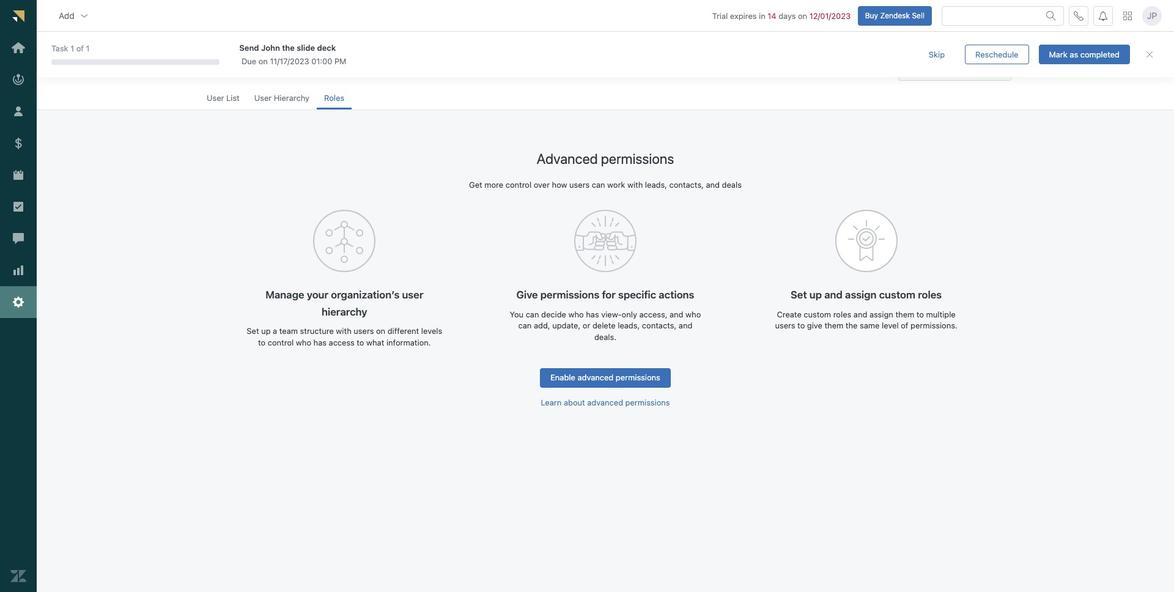 Task type: locate. For each thing, give the bounding box(es) containing it.
contacts, down access,
[[642, 321, 677, 331]]

add button
[[49, 3, 99, 28]]

using
[[924, 58, 945, 68]]

of right task
[[76, 44, 84, 53]]

contacts, left 'deals'
[[670, 180, 704, 190]]

them right give
[[825, 321, 844, 331]]

assign
[[846, 289, 877, 301], [870, 310, 894, 319]]

slide
[[297, 43, 315, 52]]

users right the how
[[570, 180, 590, 190]]

assign up the level
[[870, 310, 894, 319]]

control
[[506, 180, 532, 190], [268, 338, 294, 348]]

who
[[569, 310, 584, 319], [686, 310, 701, 319], [296, 338, 311, 348]]

0 horizontal spatial who
[[296, 338, 311, 348]]

2 vertical spatial can
[[519, 321, 532, 331]]

user
[[199, 60, 225, 74], [207, 93, 224, 103], [254, 93, 272, 103]]

2 horizontal spatial on
[[798, 11, 808, 21]]

leads,
[[645, 180, 668, 190], [618, 321, 640, 331]]

1 horizontal spatial them
[[896, 310, 915, 319]]

0 horizontal spatial on
[[259, 56, 268, 66]]

learn about advanced permissions
[[541, 397, 670, 407]]

assign up create custom roles and assign them to multiple users to give them the same level of permissions.
[[846, 289, 877, 301]]

john
[[261, 43, 280, 52]]

1 vertical spatial on
[[259, 56, 268, 66]]

1 horizontal spatial on
[[376, 326, 386, 336]]

1 horizontal spatial of
[[901, 321, 909, 331]]

on up what
[[376, 326, 386, 336]]

1 vertical spatial contacts,
[[642, 321, 677, 331]]

user management
[[199, 60, 298, 74]]

access
[[329, 338, 355, 348]]

of right the level
[[901, 321, 909, 331]]

more
[[485, 180, 504, 190]]

14
[[768, 11, 777, 21]]

roles
[[918, 289, 942, 301], [834, 310, 852, 319]]

0 horizontal spatial users
[[354, 326, 374, 336]]

about
[[564, 397, 585, 407]]

permissions up the learn about advanced permissions
[[616, 373, 661, 382]]

and
[[706, 180, 720, 190], [825, 289, 843, 301], [670, 310, 684, 319], [854, 310, 868, 319], [679, 321, 693, 331]]

roles up multiple
[[918, 289, 942, 301]]

them up the level
[[896, 310, 915, 319]]

roles down set up and assign custom roles
[[834, 310, 852, 319]]

leads, down only
[[618, 321, 640, 331]]

0 horizontal spatial set
[[247, 326, 259, 336]]

give
[[517, 289, 538, 301]]

0 vertical spatial control
[[506, 180, 532, 190]]

the left same
[[846, 321, 858, 331]]

permissions down enable advanced permissions button at bottom
[[626, 397, 670, 407]]

1 horizontal spatial set
[[791, 289, 807, 301]]

0 horizontal spatial 1
[[70, 44, 74, 53]]

information.
[[387, 338, 431, 348]]

up up give
[[810, 289, 822, 301]]

1 vertical spatial of
[[901, 321, 909, 331]]

who up update,
[[569, 310, 584, 319]]

1 vertical spatial assign
[[870, 310, 894, 319]]

the
[[282, 43, 295, 52], [846, 321, 858, 331]]

0 vertical spatial advanced
[[578, 373, 614, 382]]

control inside set up a team structure with users on different levels to control who has access to what information.
[[268, 338, 294, 348]]

advanced inside button
[[578, 373, 614, 382]]

1 horizontal spatial has
[[586, 310, 599, 319]]

create
[[777, 310, 802, 319]]

leads, inside you can decide who has view-only access, and who can add, update, or delete leads, contacts, and deals.
[[618, 321, 640, 331]]

user list
[[207, 93, 240, 103]]

1 horizontal spatial custom
[[880, 289, 916, 301]]

0 vertical spatial leads,
[[645, 180, 668, 190]]

0 horizontal spatial custom
[[804, 310, 832, 319]]

1 horizontal spatial 1
[[86, 44, 90, 53]]

user left hierarchy
[[254, 93, 272, 103]]

1 vertical spatial advanced
[[588, 397, 624, 407]]

send john the slide deck due on 11/17/2023 01:00 pm
[[239, 43, 347, 66]]

custom up the level
[[880, 289, 916, 301]]

with right work
[[628, 180, 643, 190]]

a
[[273, 326, 277, 336]]

1 vertical spatial roles
[[834, 310, 852, 319]]

advanced
[[537, 151, 598, 167]]

trial expires in 14 days on 12/01/2023
[[713, 11, 851, 21]]

set
[[791, 289, 807, 301], [247, 326, 259, 336]]

graph representing hierarchy image
[[313, 210, 376, 273]]

fist bump image
[[575, 210, 637, 273]]

calls image
[[1074, 11, 1084, 21]]

advanced down enable advanced permissions button at bottom
[[588, 397, 624, 407]]

0 vertical spatial roles
[[918, 289, 942, 301]]

1 horizontal spatial who
[[569, 310, 584, 319]]

for
[[602, 289, 616, 301]]

0 vertical spatial has
[[586, 310, 599, 319]]

1 vertical spatial the
[[846, 321, 858, 331]]

contacts, inside you can decide who has view-only access, and who can add, update, or delete leads, contacts, and deals.
[[642, 321, 677, 331]]

0 vertical spatial with
[[628, 180, 643, 190]]

control down a
[[268, 338, 294, 348]]

has down structure
[[314, 338, 327, 348]]

can up add,
[[526, 310, 539, 319]]

different
[[388, 326, 419, 336]]

set left a
[[247, 326, 259, 336]]

user
[[402, 289, 424, 301]]

1 horizontal spatial leads,
[[645, 180, 668, 190]]

give
[[808, 321, 823, 331]]

0 horizontal spatial them
[[825, 321, 844, 331]]

levels
[[421, 326, 443, 336]]

1 vertical spatial can
[[526, 310, 539, 319]]

permissions up the decide
[[541, 289, 600, 301]]

user for user management
[[199, 60, 225, 74]]

set up create in the bottom right of the page
[[791, 289, 807, 301]]

update,
[[553, 321, 581, 331]]

users
[[570, 180, 590, 190], [776, 321, 796, 331], [354, 326, 374, 336]]

2 vertical spatial on
[[376, 326, 386, 336]]

0 horizontal spatial leads,
[[618, 321, 640, 331]]

to left give
[[798, 321, 805, 331]]

deals.
[[595, 332, 617, 342]]

user left list
[[207, 93, 224, 103]]

0 vertical spatial assign
[[846, 289, 877, 301]]

1 horizontal spatial the
[[846, 321, 858, 331]]

0 vertical spatial the
[[282, 43, 295, 52]]

hierarchy
[[274, 93, 310, 103]]

of
[[76, 44, 84, 53], [901, 321, 909, 331]]

up
[[810, 289, 822, 301], [261, 326, 271, 336]]

to
[[917, 310, 925, 319], [798, 321, 805, 331], [258, 338, 266, 348], [357, 338, 364, 348]]

1 vertical spatial leads,
[[618, 321, 640, 331]]

1 vertical spatial control
[[268, 338, 294, 348]]

0 horizontal spatial roles
[[834, 310, 852, 319]]

0 horizontal spatial of
[[76, 44, 84, 53]]

control left over
[[506, 180, 532, 190]]

01:00
[[312, 56, 332, 66]]

deals
[[722, 180, 742, 190]]

on right due
[[259, 56, 268, 66]]

who inside set up a team structure with users on different levels to control who has access to what information.
[[296, 338, 311, 348]]

2 horizontal spatial users
[[776, 321, 796, 331]]

send john the slide deck link
[[239, 42, 897, 53]]

permissions inside learn about advanced permissions 'link'
[[626, 397, 670, 407]]

1 vertical spatial with
[[336, 326, 352, 336]]

1 vertical spatial custom
[[804, 310, 832, 319]]

with
[[628, 180, 643, 190], [336, 326, 352, 336]]

skip
[[929, 49, 945, 59]]

0 horizontal spatial control
[[268, 338, 294, 348]]

has inside set up a team structure with users on different levels to control who has access to what information.
[[314, 338, 327, 348]]

in
[[759, 11, 766, 21]]

12/01/2023
[[810, 11, 851, 21]]

has inside you can decide who has view-only access, and who can add, update, or delete leads, contacts, and deals.
[[586, 310, 599, 319]]

has
[[586, 310, 599, 319], [314, 338, 327, 348]]

send
[[239, 43, 259, 52]]

0 horizontal spatial has
[[314, 338, 327, 348]]

permissions.
[[911, 321, 958, 331]]

11/17/2023
[[270, 56, 309, 66]]

leads, right work
[[645, 180, 668, 190]]

completed
[[1081, 49, 1120, 59]]

on
[[798, 11, 808, 21], [259, 56, 268, 66], [376, 326, 386, 336]]

set for set up and assign custom roles
[[791, 289, 807, 301]]

users down create in the bottom right of the page
[[776, 321, 796, 331]]

on right days
[[798, 11, 808, 21]]

manage
[[266, 289, 304, 301]]

1 vertical spatial set
[[247, 326, 259, 336]]

0 vertical spatial set
[[791, 289, 807, 301]]

up for a
[[261, 326, 271, 336]]

actions
[[659, 289, 695, 301]]

1 vertical spatial has
[[314, 338, 327, 348]]

of inside create custom roles and assign them to multiple users to give them the same level of permissions.
[[901, 321, 909, 331]]

up inside set up a team structure with users on different levels to control who has access to what information.
[[261, 326, 271, 336]]

1 horizontal spatial users
[[570, 180, 590, 190]]

user up user list at the left top of page
[[199, 60, 225, 74]]

who down structure
[[296, 338, 311, 348]]

0 horizontal spatial the
[[282, 43, 295, 52]]

can down you
[[519, 321, 532, 331]]

0 horizontal spatial up
[[261, 326, 271, 336]]

up left a
[[261, 326, 271, 336]]

advanced up the learn about advanced permissions
[[578, 373, 614, 382]]

who down actions
[[686, 310, 701, 319]]

0 vertical spatial custom
[[880, 289, 916, 301]]

bell image
[[1099, 11, 1109, 21]]

on inside set up a team structure with users on different levels to control who has access to what information.
[[376, 326, 386, 336]]

what
[[367, 338, 384, 348]]

1 horizontal spatial up
[[810, 289, 822, 301]]

0 vertical spatial up
[[810, 289, 822, 301]]

users inside set up a team structure with users on different levels to control who has access to what information.
[[354, 326, 374, 336]]

your
[[307, 289, 329, 301]]

can left work
[[592, 180, 605, 190]]

users up what
[[354, 326, 374, 336]]

has up or
[[586, 310, 599, 319]]

set inside set up a team structure with users on different levels to control who has access to what information.
[[247, 326, 259, 336]]

on inside send john the slide deck due on 11/17/2023 01:00 pm
[[259, 56, 268, 66]]

0 horizontal spatial with
[[336, 326, 352, 336]]

custom up give
[[804, 310, 832, 319]]

0 vertical spatial on
[[798, 11, 808, 21]]

team
[[279, 326, 298, 336]]

view-
[[602, 310, 622, 319]]

add,
[[534, 321, 550, 331]]

can
[[592, 180, 605, 190], [526, 310, 539, 319], [519, 321, 532, 331]]

mark as completed button
[[1039, 45, 1131, 64]]

permissions up work
[[601, 151, 675, 167]]

with up access
[[336, 326, 352, 336]]

assign inside create custom roles and assign them to multiple users to give them the same level of permissions.
[[870, 310, 894, 319]]

the inside send john the slide deck due on 11/17/2023 01:00 pm
[[282, 43, 295, 52]]

0 vertical spatial them
[[896, 310, 915, 319]]

1 vertical spatial up
[[261, 326, 271, 336]]

the up 11/17/2023
[[282, 43, 295, 52]]



Task type: vqa. For each thing, say whether or not it's contained in the screenshot.
Save button
no



Task type: describe. For each thing, give the bounding box(es) containing it.
user hierarchy
[[254, 93, 310, 103]]

jp button
[[1143, 6, 1163, 25]]

0 vertical spatial can
[[592, 180, 605, 190]]

list
[[226, 93, 240, 103]]

how
[[552, 180, 568, 190]]

buy
[[866, 11, 879, 20]]

using 2 licenses.
[[924, 58, 987, 68]]

task 1 of 1
[[51, 44, 90, 53]]

jp
[[1148, 10, 1158, 21]]

multiple
[[927, 310, 956, 319]]

learn about advanced permissions link
[[541, 397, 670, 408]]

to down the manage
[[258, 338, 266, 348]]

buy zendesk sell
[[866, 11, 925, 20]]

deck
[[317, 43, 336, 52]]

reschedule
[[976, 49, 1019, 59]]

task
[[51, 44, 68, 53]]

advanced inside 'link'
[[588, 397, 624, 407]]

management
[[228, 60, 298, 74]]

set for set up a team structure with users on different levels to control who has access to what information.
[[247, 326, 259, 336]]

1 horizontal spatial control
[[506, 180, 532, 190]]

expires
[[731, 11, 757, 21]]

enable
[[551, 373, 576, 382]]

custom inside create custom roles and assign them to multiple users to give them the same level of permissions.
[[804, 310, 832, 319]]

work
[[608, 180, 626, 190]]

zendesk
[[881, 11, 910, 20]]

structure
[[300, 326, 334, 336]]

access,
[[640, 310, 668, 319]]

delete
[[593, 321, 616, 331]]

2 1 from the left
[[86, 44, 90, 53]]

to left what
[[357, 338, 364, 348]]

reschedule button
[[966, 45, 1029, 64]]

the inside create custom roles and assign them to multiple users to give them the same level of permissions.
[[846, 321, 858, 331]]

or
[[583, 321, 591, 331]]

enable advanced permissions
[[551, 373, 661, 382]]

you can decide who has view-only access, and who can add, update, or delete leads, contacts, and deals.
[[510, 310, 701, 342]]

permissions inside enable advanced permissions button
[[616, 373, 661, 382]]

users inside create custom roles and assign them to multiple users to give them the same level of permissions.
[[776, 321, 796, 331]]

specific
[[619, 289, 657, 301]]

chevron down image
[[79, 11, 89, 21]]

zendesk products image
[[1124, 11, 1133, 20]]

1 vertical spatial them
[[825, 321, 844, 331]]

buy zendesk sell button
[[858, 6, 932, 25]]

user for user list
[[207, 93, 224, 103]]

zendesk image
[[10, 568, 26, 584]]

mark
[[1050, 49, 1068, 59]]

search image
[[1047, 11, 1057, 21]]

level
[[882, 321, 899, 331]]

cancel image
[[1145, 50, 1155, 59]]

success ribbon image
[[836, 210, 898, 273]]

roles
[[324, 93, 345, 103]]

skip button
[[919, 45, 956, 64]]

with inside set up a team structure with users on different levels to control who has access to what information.
[[336, 326, 352, 336]]

as
[[1070, 49, 1079, 59]]

0 vertical spatial contacts,
[[670, 180, 704, 190]]

to up 'permissions.'
[[917, 310, 925, 319]]

set up a team structure with users on different levels to control who has access to what information.
[[247, 326, 443, 348]]

only
[[622, 310, 638, 319]]

manage your organization's user hierarchy
[[266, 289, 424, 318]]

same
[[860, 321, 880, 331]]

2
[[948, 58, 952, 68]]

enable advanced permissions button
[[540, 368, 671, 388]]

1 1 from the left
[[70, 44, 74, 53]]

over
[[534, 180, 550, 190]]

1 horizontal spatial roles
[[918, 289, 942, 301]]

decide
[[542, 310, 567, 319]]

learn
[[541, 397, 562, 407]]

set up and assign custom roles
[[791, 289, 942, 301]]

and inside create custom roles and assign them to multiple users to give them the same level of permissions.
[[854, 310, 868, 319]]

get more control over how users can work with leads, contacts, and deals
[[469, 180, 742, 190]]

create custom roles and assign them to multiple users to give them the same level of permissions.
[[776, 310, 958, 331]]

organization's
[[331, 289, 400, 301]]

due
[[242, 56, 256, 66]]

hierarchy
[[322, 306, 368, 318]]

trial
[[713, 11, 728, 21]]

get
[[469, 180, 483, 190]]

sell
[[913, 11, 925, 20]]

you
[[510, 310, 524, 319]]

pm
[[335, 56, 347, 66]]

0 vertical spatial of
[[76, 44, 84, 53]]

advanced permissions
[[537, 151, 675, 167]]

licenses.
[[955, 58, 987, 68]]

user for user hierarchy
[[254, 93, 272, 103]]

days
[[779, 11, 796, 21]]

mark as completed
[[1050, 49, 1120, 59]]

roles inside create custom roles and assign them to multiple users to give them the same level of permissions.
[[834, 310, 852, 319]]

up for and
[[810, 289, 822, 301]]

1 horizontal spatial with
[[628, 180, 643, 190]]

2 horizontal spatial who
[[686, 310, 701, 319]]

add
[[59, 10, 75, 21]]

give permissions for specific actions
[[517, 289, 695, 301]]



